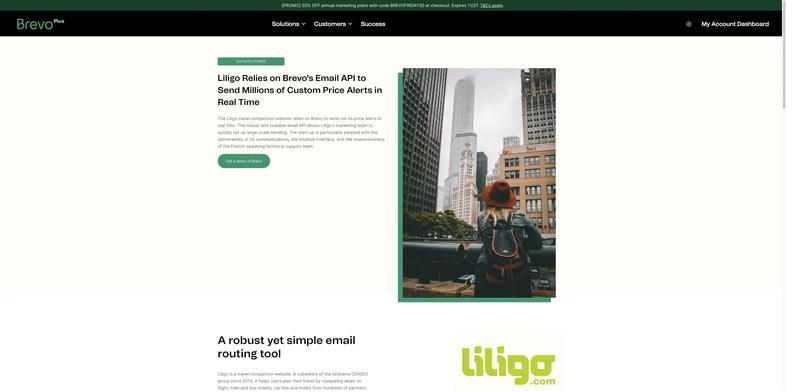 Task type: locate. For each thing, give the bounding box(es) containing it.
the down pleased
[[346, 137, 352, 142]]

checkout.
[[431, 3, 451, 8]]

send
[[218, 85, 240, 95]]

website.
[[275, 372, 292, 377]]

.
[[504, 3, 505, 8]]

time.
[[227, 123, 237, 128]]

of
[[277, 85, 285, 95], [245, 137, 249, 142], [218, 144, 222, 149], [248, 159, 251, 164], [319, 372, 324, 377], [344, 386, 348, 391]]

its right out
[[348, 116, 353, 121]]

a inside liligo is a travel comparison website. a subsidiary of the edreams odigeo group since 2013, it helps users plan their travel by comparing deals on flight, train and bus tickets, car hire and hotels from hundreds of partners.
[[234, 372, 237, 377]]

a up the routing on the left
[[218, 334, 226, 347]]

at
[[426, 3, 430, 8]]

marketing
[[336, 3, 356, 8], [336, 123, 356, 128]]

1 horizontal spatial on
[[305, 116, 310, 121]]

1 vertical spatial a
[[293, 372, 296, 377]]

from
[[313, 386, 322, 391]]

1 horizontal spatial a
[[293, 372, 296, 377]]

1 vertical spatial robust
[[229, 334, 265, 347]]

brevo image
[[17, 19, 65, 29]]

api up alerts
[[341, 73, 356, 83]]

its
[[348, 116, 353, 121], [250, 137, 255, 142]]

subsidiary
[[298, 372, 318, 377]]

its down large- at the left of the page
[[250, 137, 255, 142]]

liligo relies on brevo's email api to send millions of custom price alerts in real time
[[218, 73, 383, 107]]

0 vertical spatial a
[[218, 334, 226, 347]]

0 horizontal spatial brevo
[[252, 159, 262, 164]]

0 vertical spatial brevo
[[311, 116, 323, 121]]

on
[[270, 73, 281, 83], [305, 116, 310, 121], [357, 379, 362, 384]]

a inside "get a demo of brevo" link
[[233, 159, 235, 164]]

email inside a robust yet simple email routing tool
[[326, 334, 356, 347]]

since
[[231, 379, 242, 384]]

50%
[[302, 3, 311, 8]]

1 vertical spatial its
[[250, 137, 255, 142]]

2 horizontal spatial on
[[357, 379, 362, 384]]

tickets,
[[258, 386, 273, 391]]

1 horizontal spatial up
[[310, 130, 315, 135]]

liligo's
[[321, 123, 335, 128]]

on right relies in the top of the page
[[305, 116, 310, 121]]

liligo up send
[[218, 73, 240, 83]]

1 vertical spatial email
[[326, 334, 356, 347]]

speaking
[[247, 144, 265, 149]]

travel down subsidiary
[[303, 379, 315, 384]]

edreams
[[333, 372, 351, 377]]

travel up 2013,
[[238, 372, 249, 377]]

0 horizontal spatial api
[[300, 123, 306, 128]]

api up start- on the top left of page
[[300, 123, 306, 128]]

on down odigeo
[[357, 379, 362, 384]]

success link
[[361, 20, 386, 28]]

partners.
[[349, 386, 367, 391]]

1 horizontal spatial brevo
[[311, 116, 323, 121]]

0 vertical spatial liligo
[[218, 73, 240, 83]]

robust inside a robust yet simple email routing tool
[[229, 334, 265, 347]]

the up "responsiveness"
[[371, 130, 378, 135]]

get
[[226, 159, 232, 164]]

1 vertical spatial with
[[362, 130, 370, 135]]

on inside the liligo relies on brevo's email api to send millions of custom price alerts in real time
[[270, 73, 281, 83]]

0 vertical spatial travel
[[239, 116, 250, 121]]

interface,
[[317, 137, 336, 142]]

solutions
[[272, 20, 300, 28]]

brevo down the speaking
[[252, 159, 262, 164]]

to up alerts
[[358, 73, 367, 83]]

start-
[[298, 130, 310, 135]]

and
[[261, 123, 269, 128], [337, 137, 345, 142], [241, 386, 249, 391], [291, 386, 298, 391]]

with left code at top left
[[370, 3, 378, 8]]

robust up the routing on the left
[[229, 334, 265, 347]]

0 vertical spatial its
[[348, 116, 353, 121]]

routing
[[218, 347, 258, 361]]

of down deals
[[344, 386, 348, 391]]

0 vertical spatial marketing
[[336, 3, 356, 8]]

0 horizontal spatial to
[[324, 116, 328, 121]]

2 vertical spatial travel
[[303, 379, 315, 384]]

0 vertical spatial email
[[288, 123, 298, 128]]

liligo inside the liligo relies on brevo's email api to send millions of custom price alerts in real time
[[218, 73, 240, 83]]

0 vertical spatial a
[[233, 159, 235, 164]]

0 vertical spatial is
[[316, 130, 319, 135]]

the up real
[[218, 116, 226, 121]]

liligo up group
[[218, 372, 229, 377]]

apply
[[493, 3, 504, 8]]

a robust yet simple email routing tool
[[218, 334, 356, 361]]

is down allows at the left of the page
[[316, 130, 319, 135]]

1 horizontal spatial email
[[326, 334, 356, 347]]

to up liligo's
[[324, 116, 328, 121]]

brevo up allows at the left of the page
[[311, 116, 323, 121]]

marketing down out
[[336, 123, 356, 128]]

a right get in the left top of the page
[[233, 159, 235, 164]]

liligo up time.
[[227, 116, 238, 121]]

marketing inside the liligo travel comparison website relies on brevo to send out its price alerts in real time. the robust and scalable email api allows liligo's marketing team to quickly set up large-scale sending. the start-up is particularly pleased with the deliverability of its communications, the intuitive interface, and the responsiveness of the french-speaking technical support team.
[[336, 123, 356, 128]]

robust
[[247, 123, 260, 128], [229, 334, 265, 347]]

0 vertical spatial comparison
[[251, 116, 275, 121]]

marketing left plans
[[336, 3, 356, 8]]

to
[[358, 73, 367, 83], [324, 116, 328, 121], [369, 123, 373, 128]]

a inside a robust yet simple email routing tool
[[218, 334, 226, 347]]

of right "demo"
[[248, 159, 251, 164]]

on right 'relies' at top
[[270, 73, 281, 83]]

particularly
[[321, 130, 343, 135]]

and up scale
[[261, 123, 269, 128]]

t&cs
[[481, 3, 491, 8]]

1 vertical spatial a
[[234, 372, 237, 377]]

allows
[[307, 123, 320, 128]]

to down alerts
[[369, 123, 373, 128]]

in
[[375, 85, 383, 95], [378, 116, 382, 121]]

brevo
[[311, 116, 323, 121], [252, 159, 262, 164]]

travel up set
[[239, 116, 250, 121]]

set
[[233, 130, 240, 135]]

it
[[255, 379, 258, 384]]

the left start- on the top left of page
[[289, 130, 297, 135]]

0 horizontal spatial email
[[288, 123, 298, 128]]

comparison inside liligo is a travel comparison website. a subsidiary of the edreams odigeo group since 2013, it helps users plan their travel by comparing deals on flight, train and bus tickets, car hire and hotels from hundreds of partners.
[[250, 372, 274, 377]]

1 vertical spatial api
[[300, 123, 306, 128]]

code
[[379, 3, 390, 8]]

the up set
[[238, 123, 246, 128]]

1 horizontal spatial the
[[238, 123, 246, 128]]

a up their
[[293, 372, 296, 377]]

up down allows at the left of the page
[[310, 130, 315, 135]]

of down brevo's
[[277, 85, 285, 95]]

0 vertical spatial to
[[358, 73, 367, 83]]

and down their
[[291, 386, 298, 391]]

success stories
[[237, 59, 266, 63]]

bus
[[250, 386, 257, 391]]

hundreds
[[323, 386, 343, 391]]

1 vertical spatial brevo
[[252, 159, 262, 164]]

1 vertical spatial comparison
[[250, 372, 274, 377]]

on inside liligo is a travel comparison website. a subsidiary of the edreams odigeo group since 2013, it helps users plan their travel by comparing deals on flight, train and bus tickets, car hire and hotels from hundreds of partners.
[[357, 379, 362, 384]]

get a demo of brevo link
[[218, 154, 270, 168]]

is inside liligo is a travel comparison website. a subsidiary of the edreams odigeo group since 2013, it helps users plan their travel by comparing deals on flight, train and bus tickets, car hire and hotels from hundreds of partners.
[[230, 372, 233, 377]]

the up the comparing
[[325, 372, 331, 377]]

scalable
[[270, 123, 286, 128]]

0 vertical spatial api
[[341, 73, 356, 83]]

brevo's
[[283, 73, 314, 83]]

comparison up scale
[[251, 116, 275, 121]]

1 vertical spatial is
[[230, 372, 233, 377]]

0 horizontal spatial a
[[218, 334, 226, 347]]

1 vertical spatial to
[[324, 116, 328, 121]]

out
[[341, 116, 347, 121]]

0 vertical spatial robust
[[247, 123, 260, 128]]

sending.
[[271, 130, 288, 135]]

1 horizontal spatial to
[[358, 73, 367, 83]]

a
[[233, 159, 235, 164], [234, 372, 237, 377]]

tool
[[260, 347, 281, 361]]

a up the since
[[234, 372, 237, 377]]

email inside the liligo travel comparison website relies on brevo to send out its price alerts in real time. the robust and scalable email api allows liligo's marketing team to quickly set up large-scale sending. the start-up is particularly pleased with the deliverability of its communications, the intuitive interface, and the responsiveness of the french-speaking technical support team.
[[288, 123, 298, 128]]

comparison
[[251, 116, 275, 121], [250, 372, 274, 377]]

up
[[241, 130, 246, 135], [310, 130, 315, 135]]

2 horizontal spatial to
[[369, 123, 373, 128]]

0 horizontal spatial is
[[230, 372, 233, 377]]

1 vertical spatial in
[[378, 116, 382, 121]]

robust inside the liligo travel comparison website relies on brevo to send out its price alerts in real time. the robust and scalable email api allows liligo's marketing team to quickly set up large-scale sending. the start-up is particularly pleased with the deliverability of its communications, the intuitive interface, and the responsiveness of the french-speaking technical support team.
[[247, 123, 260, 128]]

up right set
[[241, 130, 246, 135]]

liligo is a travel comparison website. a subsidiary of the edreams odigeo group since 2013, it helps users plan their travel by comparing deals on flight, train and bus tickets, car hire and hotels from hundreds of partners.
[[218, 372, 368, 391]]

email
[[288, 123, 298, 128], [326, 334, 356, 347]]

1 vertical spatial on
[[305, 116, 310, 121]]

2 vertical spatial to
[[369, 123, 373, 128]]

1 vertical spatial liligo
[[227, 116, 238, 121]]

is up the since
[[230, 372, 233, 377]]

with down the team
[[362, 130, 370, 135]]

brevofriday50
[[391, 3, 425, 8]]

2 vertical spatial on
[[357, 379, 362, 384]]

price
[[323, 85, 345, 95]]

robust up large- at the left of the page
[[247, 123, 260, 128]]

liligo for a
[[218, 372, 229, 377]]

0 vertical spatial on
[[270, 73, 281, 83]]

travel
[[239, 116, 250, 121], [238, 372, 249, 377], [303, 379, 315, 384]]

deliverability
[[218, 137, 244, 142]]

the
[[371, 130, 378, 135], [292, 137, 298, 142], [346, 137, 352, 142], [223, 144, 230, 149], [325, 372, 331, 377]]

the down deliverability
[[223, 144, 230, 149]]

0 vertical spatial in
[[375, 85, 383, 95]]

api
[[341, 73, 356, 83], [300, 123, 306, 128]]

comparison up helps
[[250, 372, 274, 377]]

2 horizontal spatial the
[[289, 130, 297, 135]]

1 horizontal spatial is
[[316, 130, 319, 135]]

with inside the liligo travel comparison website relies on brevo to send out its price alerts in real time. the robust and scalable email api allows liligo's marketing team to quickly set up large-scale sending. the start-up is particularly pleased with the deliverability of its communications, the intuitive interface, and the responsiveness of the french-speaking technical support team.
[[362, 130, 370, 135]]

api inside the liligo relies on brevo's email api to send millions of custom price alerts in real time
[[341, 73, 356, 83]]

team
[[358, 123, 368, 128]]

1 vertical spatial marketing
[[336, 123, 356, 128]]

0 vertical spatial the
[[218, 116, 226, 121]]

2 vertical spatial liligo
[[218, 372, 229, 377]]

1 horizontal spatial api
[[341, 73, 356, 83]]

0 horizontal spatial up
[[241, 130, 246, 135]]

0 horizontal spatial on
[[270, 73, 281, 83]]

liligo inside liligo is a travel comparison website. a subsidiary of the edreams odigeo group since 2013, it helps users plan their travel by comparing deals on flight, train and bus tickets, car hire and hotels from hundreds of partners.
[[218, 372, 229, 377]]



Task type: describe. For each thing, give the bounding box(es) containing it.
the inside liligo is a travel comparison website. a subsidiary of the edreams odigeo group since 2013, it helps users plan their travel by comparing deals on flight, train and bus tickets, car hire and hotels from hundreds of partners.
[[325, 372, 331, 377]]

1 up from the left
[[241, 130, 246, 135]]

plan
[[283, 379, 292, 384]]

in inside the liligo relies on brevo's email api to send millions of custom price alerts in real time
[[375, 85, 383, 95]]

2 vertical spatial the
[[289, 130, 297, 135]]

my account dashboard
[[702, 20, 770, 28]]

off
[[312, 3, 320, 8]]

relies
[[242, 73, 268, 83]]

solutions link
[[272, 20, 306, 28]]

brevo inside the liligo travel comparison website relies on brevo to send out its price alerts in real time. the robust and scalable email api allows liligo's marketing team to quickly set up large-scale sending. the start-up is particularly pleased with the deliverability of its communications, the intuitive interface, and the responsiveness of the french-speaking technical support team.
[[311, 116, 323, 121]]

0 horizontal spatial its
[[250, 137, 255, 142]]

the liligo travel comparison website relies on brevo to send out its price alerts in real time. the robust and scalable email api allows liligo's marketing team to quickly set up large-scale sending. the start-up is particularly pleased with the deliverability of its communications, the intuitive interface, and the responsiveness of the french-speaking technical support team.
[[218, 116, 385, 149]]

plans
[[358, 3, 368, 8]]

communications,
[[256, 137, 290, 142]]

0 vertical spatial with
[[370, 3, 378, 8]]

millions
[[242, 85, 275, 95]]

of down deliverability
[[218, 144, 222, 149]]

real
[[218, 123, 225, 128]]

deals
[[345, 379, 356, 384]]

group
[[218, 379, 230, 384]]

and down particularly
[[337, 137, 345, 142]]

customers
[[315, 20, 346, 28]]

real
[[218, 97, 237, 107]]

[promo]
[[282, 3, 301, 8]]

on inside the liligo travel comparison website relies on brevo to send out its price alerts in real time. the robust and scalable email api allows liligo's marketing team to quickly set up large-scale sending. the start-up is particularly pleased with the deliverability of its communications, the intuitive interface, and the responsiveness of the french-speaking technical support team.
[[305, 116, 310, 121]]

support
[[286, 144, 302, 149]]

and down 2013,
[[241, 386, 249, 391]]

alerts
[[366, 116, 377, 121]]

liligo for success
[[218, 73, 240, 83]]

car
[[274, 386, 281, 391]]

1 horizontal spatial its
[[348, 116, 353, 121]]

liligo inside the liligo travel comparison website relies on brevo to send out its price alerts in real time. the robust and scalable email api allows liligo's marketing team to quickly set up large-scale sending. the start-up is particularly pleased with the deliverability of its communications, the intuitive interface, and the responsiveness of the french-speaking technical support team.
[[227, 116, 238, 121]]

email
[[316, 73, 339, 83]]

custom
[[287, 85, 321, 95]]

customers link
[[315, 20, 353, 28]]

to inside the liligo relies on brevo's email api to send millions of custom price alerts in real time
[[358, 73, 367, 83]]

is inside the liligo travel comparison website relies on brevo to send out its price alerts in real time. the robust and scalable email api allows liligo's marketing team to quickly set up large-scale sending. the start-up is particularly pleased with the deliverability of its communications, the intuitive interface, and the responsiveness of the french-speaking technical support team.
[[316, 130, 319, 135]]

of up by
[[319, 372, 324, 377]]

t&cs apply link
[[481, 2, 504, 9]]

get a demo of brevo
[[226, 159, 262, 164]]

annual
[[322, 3, 335, 8]]

demo
[[237, 159, 247, 164]]

users
[[271, 379, 282, 384]]

of inside the liligo relies on brevo's email api to send millions of custom price alerts in real time
[[277, 85, 285, 95]]

in inside the liligo travel comparison website relies on brevo to send out its price alerts in real time. the robust and scalable email api allows liligo's marketing team to quickly set up large-scale sending. the start-up is particularly pleased with the deliverability of its communications, the intuitive interface, and the responsiveness of the french-speaking technical support team.
[[378, 116, 382, 121]]

a inside liligo is a travel comparison website. a subsidiary of the edreams odigeo group since 2013, it helps users plan their travel by comparing deals on flight, train and bus tickets, car hire and hotels from hundreds of partners.
[[293, 372, 296, 377]]

0 horizontal spatial the
[[218, 116, 226, 121]]

2 up from the left
[[310, 130, 315, 135]]

brevo inside "get a demo of brevo" link
[[252, 159, 262, 164]]

odigeo
[[352, 372, 368, 377]]

hotels
[[299, 386, 312, 391]]

time
[[239, 97, 260, 107]]

2013,
[[243, 379, 254, 384]]

hire
[[282, 386, 289, 391]]

intuitive
[[299, 137, 315, 142]]

account
[[712, 20, 737, 28]]

travel inside the liligo travel comparison website relies on brevo to send out its price alerts in real time. the robust and scalable email api allows liligo's marketing team to quickly set up large-scale sending. the start-up is particularly pleased with the deliverability of its communications, the intuitive interface, and the responsiveness of the french-speaking technical support team.
[[239, 116, 250, 121]]

large-
[[247, 130, 259, 135]]

simple
[[287, 334, 323, 347]]

comparison inside the liligo travel comparison website relies on brevo to send out its price alerts in real time. the robust and scalable email api allows liligo's marketing team to quickly set up large-scale sending. the start-up is particularly pleased with the deliverability of its communications, the intuitive interface, and the responsiveness of the french-speaking technical support team.
[[251, 116, 275, 121]]

website
[[276, 116, 292, 121]]

scale
[[259, 130, 270, 135]]

yet
[[268, 334, 284, 347]]

my account dashboard link
[[702, 20, 770, 28]]

success
[[237, 59, 252, 63]]

relies
[[293, 116, 304, 121]]

train
[[231, 386, 240, 391]]

pleased
[[344, 130, 360, 135]]

flight,
[[218, 386, 229, 391]]

[promo] 50% off annual marketing plans with code brevofriday50 at checkout. expires 11/27. t&cs apply .
[[282, 3, 505, 8]]

french-
[[231, 144, 247, 149]]

of down large- at the left of the page
[[245, 137, 249, 142]]

success
[[361, 20, 386, 28]]

1 vertical spatial travel
[[238, 372, 249, 377]]

dashboard
[[738, 20, 770, 28]]

stories
[[253, 59, 266, 63]]

api inside the liligo travel comparison website relies on brevo to send out its price alerts in real time. the robust and scalable email api allows liligo's marketing team to quickly set up large-scale sending. the start-up is particularly pleased with the deliverability of its communications, the intuitive interface, and the responsiveness of the french-speaking technical support team.
[[300, 123, 306, 128]]

1 vertical spatial the
[[238, 123, 246, 128]]

alerts
[[347, 85, 373, 95]]

my
[[702, 20, 711, 28]]

price
[[354, 116, 364, 121]]

their
[[293, 379, 302, 384]]

expires
[[452, 3, 467, 8]]

by
[[316, 379, 321, 384]]

technical
[[266, 144, 285, 149]]

11/27.
[[468, 3, 479, 8]]

comparing
[[322, 379, 344, 384]]

button image
[[687, 21, 692, 27]]

helps
[[259, 379, 270, 384]]

the up "support"
[[292, 137, 298, 142]]

send
[[329, 116, 339, 121]]

quickly
[[218, 130, 232, 135]]



Task type: vqa. For each thing, say whether or not it's contained in the screenshot.
IS
yes



